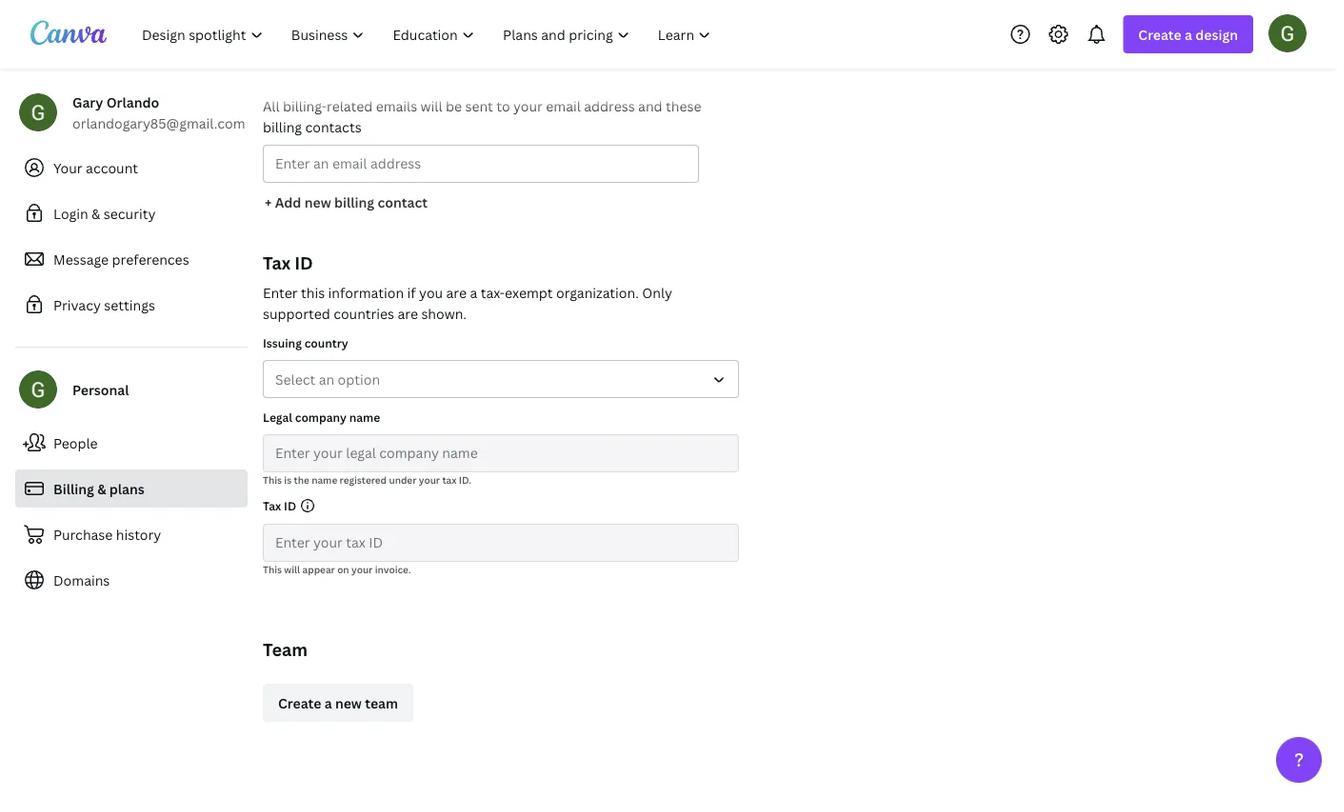 Task type: locate. For each thing, give the bounding box(es) containing it.
the
[[294, 473, 309, 486]]

1 vertical spatial this
[[263, 563, 282, 576]]

tax
[[263, 251, 290, 274], [263, 498, 281, 513]]

invoice.
[[375, 563, 411, 576]]

0 vertical spatial your
[[513, 97, 543, 115]]

1 horizontal spatial name
[[349, 409, 380, 425]]

name
[[349, 409, 380, 425], [312, 473, 337, 486]]

2 horizontal spatial a
[[1185, 25, 1192, 43]]

billing
[[263, 118, 302, 136], [334, 193, 374, 211]]

a left the team
[[324, 694, 332, 712]]

billing for billing contacts
[[263, 70, 298, 86]]

new left the team
[[335, 694, 362, 712]]

id.
[[459, 473, 471, 486]]

supported
[[263, 304, 330, 322]]

message preferences
[[53, 250, 189, 268]]

domains link
[[15, 561, 248, 599]]

shown.
[[421, 304, 467, 322]]

0 horizontal spatial name
[[312, 473, 337, 486]]

1 vertical spatial will
[[284, 563, 300, 576]]

& for billing
[[97, 480, 106, 498]]

select an option
[[275, 370, 380, 388]]

0 horizontal spatial will
[[284, 563, 300, 576]]

1 horizontal spatial billing
[[334, 193, 374, 211]]

gary orlando orlandogary85@gmail.com
[[72, 93, 245, 132]]

name right the
[[312, 473, 337, 486]]

1 vertical spatial billing
[[334, 193, 374, 211]]

1 this from the top
[[263, 473, 282, 486]]

legal company name
[[263, 409, 380, 425]]

id for tax id enter this information if you are a tax-exempt organization. only supported countries are shown.
[[295, 251, 313, 274]]

2 this from the top
[[263, 563, 282, 576]]

sent
[[465, 97, 493, 115]]

tax inside tax id enter this information if you are a tax-exempt organization. only supported countries are shown.
[[263, 251, 290, 274]]

1 vertical spatial contacts
[[305, 118, 362, 136]]

tax down the legal
[[263, 498, 281, 513]]

privacy
[[53, 296, 101, 314]]

1 vertical spatial a
[[470, 283, 477, 301]]

0 horizontal spatial a
[[324, 694, 332, 712]]

0 vertical spatial this
[[263, 473, 282, 486]]

& for login
[[92, 204, 100, 222]]

this
[[263, 473, 282, 486], [263, 563, 282, 576]]

a for create a design
[[1185, 25, 1192, 43]]

a inside "button"
[[324, 694, 332, 712]]

new inside '+ add new billing contact' button
[[305, 193, 331, 211]]

1 vertical spatial new
[[335, 694, 362, 712]]

0 vertical spatial billing
[[263, 70, 298, 86]]

& inside 'link'
[[92, 204, 100, 222]]

billing inside billing & plans link
[[53, 480, 94, 498]]

billing-
[[283, 97, 327, 115]]

1 horizontal spatial will
[[421, 97, 442, 115]]

new inside the create a new team "button"
[[335, 694, 362, 712]]

add
[[275, 193, 301, 211]]

a inside tax id enter this information if you are a tax-exempt organization. only supported countries are shown.
[[470, 283, 477, 301]]

0 vertical spatial billing
[[263, 118, 302, 136]]

your left tax
[[419, 473, 440, 486]]

domains
[[53, 571, 110, 589]]

your account
[[53, 159, 138, 177]]

billing left contact in the top of the page
[[334, 193, 374, 211]]

0 horizontal spatial your
[[351, 563, 373, 576]]

a inside dropdown button
[[1185, 25, 1192, 43]]

billing
[[263, 70, 298, 86], [53, 480, 94, 498]]

emails
[[376, 97, 417, 115]]

2 horizontal spatial your
[[513, 97, 543, 115]]

organization.
[[556, 283, 639, 301]]

team
[[365, 694, 398, 712]]

are
[[446, 283, 467, 301], [398, 304, 418, 322]]

1 horizontal spatial a
[[470, 283, 477, 301]]

1 horizontal spatial your
[[419, 473, 440, 486]]

create a design
[[1138, 25, 1238, 43]]

1 horizontal spatial new
[[335, 694, 362, 712]]

new
[[305, 193, 331, 211], [335, 694, 362, 712]]

your account link
[[15, 149, 248, 187]]

billing up all
[[263, 70, 298, 86]]

a left tax-
[[470, 283, 477, 301]]

1 vertical spatial tax
[[263, 498, 281, 513]]

& left plans
[[97, 480, 106, 498]]

1 horizontal spatial create
[[1138, 25, 1182, 43]]

0 vertical spatial will
[[421, 97, 442, 115]]

2 vertical spatial a
[[324, 694, 332, 712]]

id
[[295, 251, 313, 274], [284, 498, 296, 513]]

contacts up billing-
[[301, 70, 349, 86]]

0 vertical spatial tax
[[263, 251, 290, 274]]

are up 'shown.'
[[446, 283, 467, 301]]

team
[[263, 638, 308, 661]]

privacy settings link
[[15, 286, 248, 324]]

create inside "button"
[[278, 694, 321, 712]]

2 tax from the top
[[263, 498, 281, 513]]

1 vertical spatial your
[[419, 473, 440, 486]]

0 vertical spatial create
[[1138, 25, 1182, 43]]

a
[[1185, 25, 1192, 43], [470, 283, 477, 301], [324, 694, 332, 712]]

new right the add
[[305, 193, 331, 211]]

1 vertical spatial &
[[97, 480, 106, 498]]

be
[[446, 97, 462, 115]]

0 horizontal spatial billing
[[263, 118, 302, 136]]

+ add new billing contact button
[[263, 183, 430, 221]]

will
[[421, 97, 442, 115], [284, 563, 300, 576]]

contacts
[[301, 70, 349, 86], [305, 118, 362, 136]]

contacts down related
[[305, 118, 362, 136]]

1 horizontal spatial billing
[[263, 70, 298, 86]]

your
[[513, 97, 543, 115], [419, 473, 440, 486], [351, 563, 373, 576]]

0 vertical spatial name
[[349, 409, 380, 425]]

create
[[1138, 25, 1182, 43], [278, 694, 321, 712]]

your right to
[[513, 97, 543, 115]]

0 horizontal spatial new
[[305, 193, 331, 211]]

a for create a new team
[[324, 694, 332, 712]]

create left design
[[1138, 25, 1182, 43]]

account
[[86, 159, 138, 177]]

name down option
[[349, 409, 380, 425]]

tax
[[442, 473, 457, 486]]

will left appear
[[284, 563, 300, 576]]

appear
[[302, 563, 335, 576]]

new for team
[[335, 694, 362, 712]]

0 horizontal spatial create
[[278, 694, 321, 712]]

& right login
[[92, 204, 100, 222]]

contacts inside all billing-related emails will be sent to your email address and these billing contacts
[[305, 118, 362, 136]]

these
[[666, 97, 701, 115]]

this for this is the name registered under your tax id.
[[263, 473, 282, 486]]

country
[[304, 335, 348, 350]]

0 vertical spatial a
[[1185, 25, 1192, 43]]

registered
[[340, 473, 387, 486]]

this is the name registered under your tax id.
[[263, 473, 471, 486]]

1 vertical spatial billing
[[53, 480, 94, 498]]

0 vertical spatial are
[[446, 283, 467, 301]]

gary
[[72, 93, 103, 111]]

a left design
[[1185, 25, 1192, 43]]

design
[[1196, 25, 1238, 43]]

+
[[265, 193, 272, 211]]

security
[[104, 204, 156, 222]]

id up this
[[295, 251, 313, 274]]

1 vertical spatial name
[[312, 473, 337, 486]]

gary orlando image
[[1269, 14, 1307, 52]]

tax up enter
[[263, 251, 290, 274]]

1 vertical spatial id
[[284, 498, 296, 513]]

create down 'team'
[[278, 694, 321, 712]]

id down is
[[284, 498, 296, 513]]

issuing
[[263, 335, 302, 350]]

id inside tax id enter this information if you are a tax-exempt organization. only supported countries are shown.
[[295, 251, 313, 274]]

will left 'be'
[[421, 97, 442, 115]]

create inside dropdown button
[[1138, 25, 1182, 43]]

1 tax from the top
[[263, 251, 290, 274]]

your right on
[[351, 563, 373, 576]]

this left appear
[[263, 563, 282, 576]]

billing down all
[[263, 118, 302, 136]]

this left is
[[263, 473, 282, 486]]

1 vertical spatial create
[[278, 694, 321, 712]]

message preferences link
[[15, 240, 248, 278]]

this
[[301, 283, 325, 301]]

0 horizontal spatial billing
[[53, 480, 94, 498]]

0 vertical spatial &
[[92, 204, 100, 222]]

billing inside button
[[334, 193, 374, 211]]

Enter an email address text field
[[275, 146, 687, 182]]

0 horizontal spatial are
[[398, 304, 418, 322]]

are down if at the top left of the page
[[398, 304, 418, 322]]

0 vertical spatial id
[[295, 251, 313, 274]]

only
[[642, 283, 672, 301]]

purchase
[[53, 525, 113, 543]]

0 vertical spatial new
[[305, 193, 331, 211]]

billing down people
[[53, 480, 94, 498]]



Task type: describe. For each thing, give the bounding box(es) containing it.
plans
[[109, 480, 145, 498]]

to
[[496, 97, 510, 115]]

Enter your tax ID text field
[[275, 525, 727, 561]]

address
[[584, 97, 635, 115]]

message
[[53, 250, 109, 268]]

this will appear on your invoice.
[[263, 563, 411, 576]]

billing inside all billing-related emails will be sent to your email address and these billing contacts
[[263, 118, 302, 136]]

company
[[295, 409, 347, 425]]

legal
[[263, 409, 292, 425]]

tax for tax id
[[263, 498, 281, 513]]

people
[[53, 434, 98, 452]]

your inside all billing-related emails will be sent to your email address and these billing contacts
[[513, 97, 543, 115]]

create a new team button
[[263, 684, 413, 722]]

1 horizontal spatial are
[[446, 283, 467, 301]]

0 vertical spatial contacts
[[301, 70, 349, 86]]

enter
[[263, 283, 298, 301]]

under
[[389, 473, 417, 486]]

create for create a new team
[[278, 694, 321, 712]]

billing contacts
[[263, 70, 349, 86]]

settings
[[104, 296, 155, 314]]

orlandogary85@gmail.com
[[72, 114, 245, 132]]

people link
[[15, 424, 248, 462]]

this for this will appear on your invoice.
[[263, 563, 282, 576]]

information
[[328, 283, 404, 301]]

tax for tax id enter this information if you are a tax-exempt organization. only supported countries are shown.
[[263, 251, 290, 274]]

Select an option button
[[263, 360, 739, 398]]

exempt
[[505, 283, 553, 301]]

email
[[546, 97, 581, 115]]

privacy settings
[[53, 296, 155, 314]]

2 vertical spatial your
[[351, 563, 373, 576]]

tax-
[[481, 283, 505, 301]]

create a new team
[[278, 694, 398, 712]]

login & security link
[[15, 194, 248, 232]]

purchase history
[[53, 525, 161, 543]]

history
[[116, 525, 161, 543]]

is
[[284, 473, 292, 486]]

create a design button
[[1123, 15, 1253, 53]]

orlando
[[106, 93, 159, 111]]

billing for billing & plans
[[53, 480, 94, 498]]

will inside all billing-related emails will be sent to your email address and these billing contacts
[[421, 97, 442, 115]]

login
[[53, 204, 88, 222]]

id for tax id
[[284, 498, 296, 513]]

top level navigation element
[[130, 15, 727, 53]]

option
[[338, 370, 380, 388]]

countries
[[333, 304, 394, 322]]

1 vertical spatial are
[[398, 304, 418, 322]]

tax id
[[263, 498, 296, 513]]

create for create a design
[[1138, 25, 1182, 43]]

issuing country
[[263, 335, 348, 350]]

tax id enter this information if you are a tax-exempt organization. only supported countries are shown.
[[263, 251, 672, 322]]

Enter your legal company name text field
[[275, 435, 727, 471]]

all billing-related emails will be sent to your email address and these billing contacts
[[263, 97, 701, 136]]

related
[[327, 97, 373, 115]]

billing & plans link
[[15, 470, 248, 508]]

on
[[337, 563, 349, 576]]

you
[[419, 283, 443, 301]]

contact
[[378, 193, 428, 211]]

if
[[407, 283, 416, 301]]

new for billing
[[305, 193, 331, 211]]

select
[[275, 370, 316, 388]]

+ add new billing contact
[[265, 193, 428, 211]]

personal
[[72, 380, 129, 399]]

login & security
[[53, 204, 156, 222]]

and
[[638, 97, 662, 115]]

all
[[263, 97, 280, 115]]

your
[[53, 159, 83, 177]]

an
[[319, 370, 334, 388]]

billing & plans
[[53, 480, 145, 498]]

purchase history link
[[15, 515, 248, 553]]

preferences
[[112, 250, 189, 268]]



Task type: vqa. For each thing, say whether or not it's contained in the screenshot.
'countries'
yes



